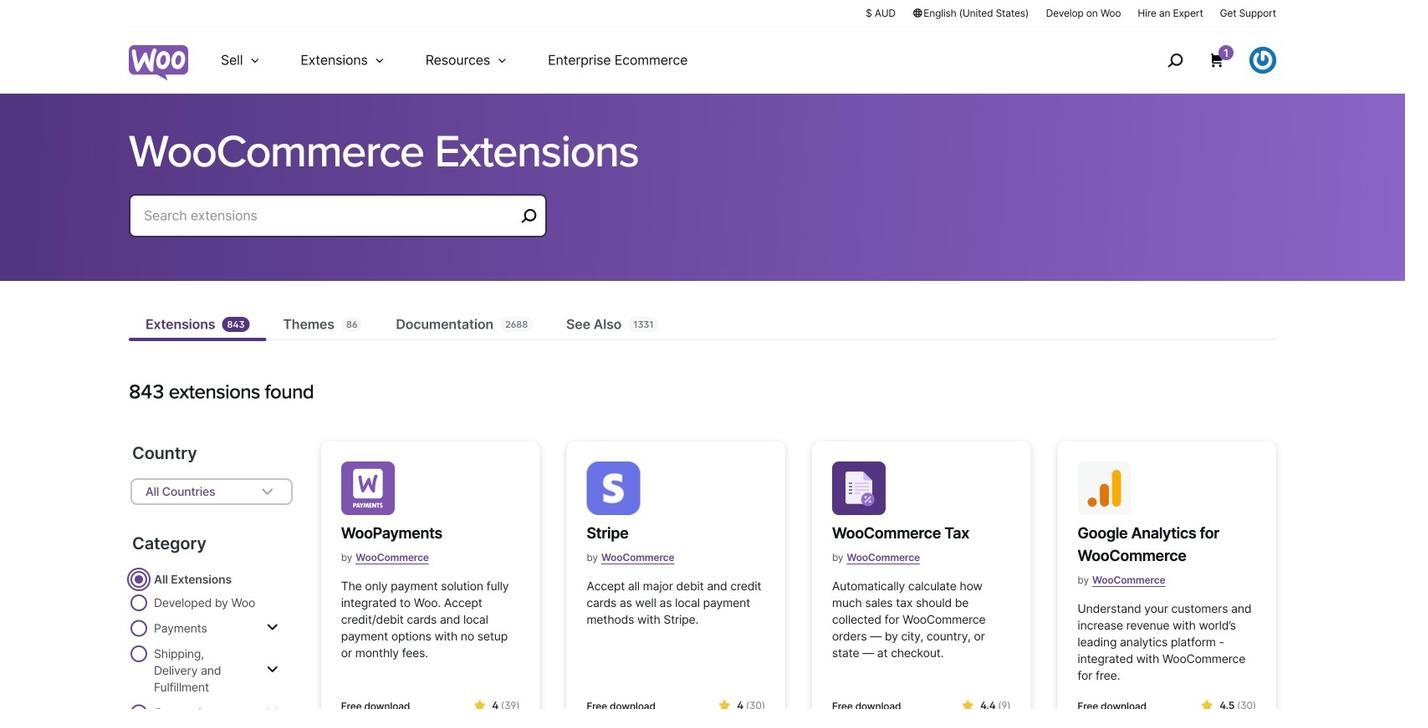 Task type: locate. For each thing, give the bounding box(es) containing it.
2 show subcategories image from the top
[[267, 706, 278, 710]]

Filter countries field
[[131, 479, 293, 505]]

1 show subcategories image from the top
[[267, 621, 278, 635]]

angle down image
[[258, 482, 278, 502]]

service navigation menu element
[[1132, 33, 1277, 87]]

0 vertical spatial show subcategories image
[[267, 621, 278, 635]]

1 vertical spatial show subcategories image
[[267, 706, 278, 710]]

show subcategories image
[[267, 621, 278, 635], [267, 706, 278, 710]]

show subcategories image down show subcategories icon
[[267, 706, 278, 710]]

show subcategories image up show subcategories icon
[[267, 621, 278, 635]]

None search field
[[129, 194, 547, 258]]



Task type: describe. For each thing, give the bounding box(es) containing it.
Search extensions search field
[[144, 204, 515, 228]]

search image
[[1162, 47, 1189, 74]]

open account menu image
[[1250, 47, 1277, 74]]

show subcategories image
[[267, 664, 278, 677]]



